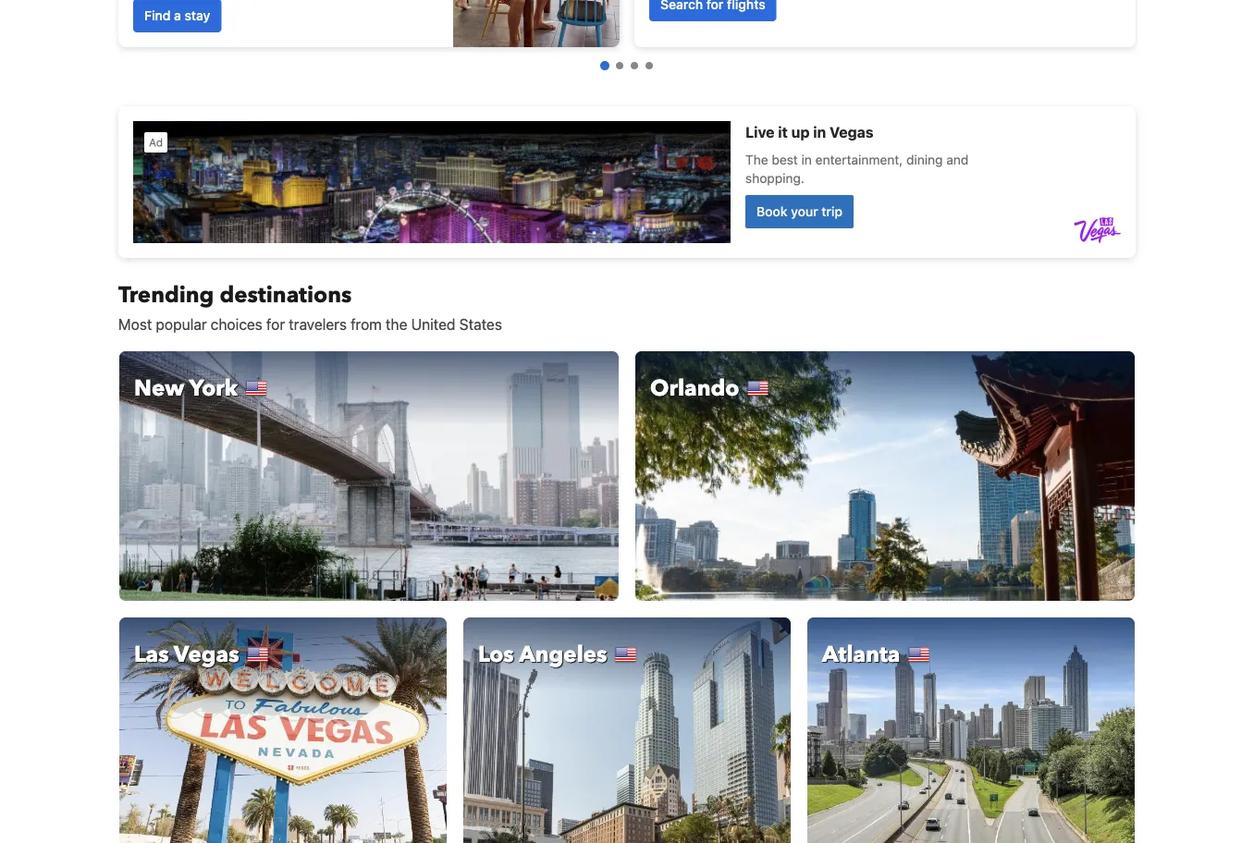 Task type: describe. For each thing, give the bounding box(es) containing it.
trending
[[118, 280, 214, 310]]

orlando
[[651, 373, 740, 404]]

los angeles
[[478, 640, 607, 670]]

atlanta link
[[807, 617, 1136, 844]]

angeles
[[519, 640, 607, 670]]

las vegas
[[134, 640, 239, 670]]

advertisement region
[[118, 106, 1136, 258]]

find a stay link
[[133, 0, 221, 32]]

take your longest vacation yet image
[[453, 0, 620, 47]]

new york
[[134, 373, 238, 404]]

travelers
[[289, 316, 347, 334]]

las
[[134, 640, 169, 670]]

vegas
[[174, 640, 239, 670]]

from
[[351, 316, 382, 334]]

a
[[174, 8, 181, 23]]



Task type: vqa. For each thing, say whether or not it's contained in the screenshot.
"STATES"
yes



Task type: locate. For each thing, give the bounding box(es) containing it.
for
[[267, 316, 285, 334]]

trending destinations most popular choices for travelers from the united states
[[118, 280, 502, 334]]

las vegas link
[[118, 617, 448, 844]]

find a stay
[[144, 8, 210, 23]]

new
[[134, 373, 184, 404]]

los angeles link
[[463, 617, 792, 844]]

progress bar
[[601, 61, 653, 70]]

stay
[[185, 8, 210, 23]]

united
[[411, 316, 456, 334]]

states
[[460, 316, 502, 334]]

new york link
[[118, 351, 620, 602]]

atlanta
[[823, 640, 901, 670]]

most
[[118, 316, 152, 334]]

orlando link
[[635, 351, 1136, 602]]

find
[[144, 8, 171, 23]]

popular
[[156, 316, 207, 334]]

choices
[[211, 316, 263, 334]]

york
[[189, 373, 238, 404]]

los
[[478, 640, 514, 670]]

the
[[386, 316, 408, 334]]

destinations
[[220, 280, 352, 310]]



